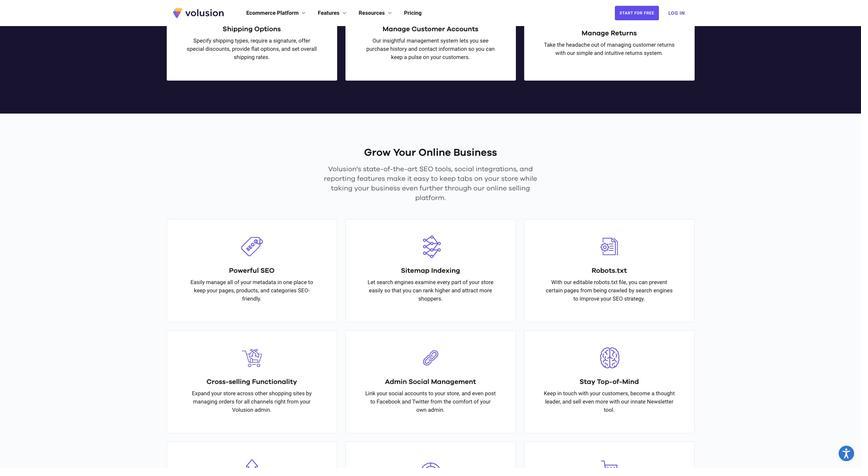 Task type: locate. For each thing, give the bounding box(es) containing it.
0 horizontal spatial managing
[[193, 399, 217, 406]]

0 vertical spatial returns
[[657, 42, 675, 48]]

and down out
[[594, 50, 603, 56]]

0 vertical spatial selling
[[509, 185, 530, 192]]

from inside link your social accounts to your store, and even post to facebook and twitter from the comfort of your own admin.
[[431, 399, 442, 406]]

engines
[[394, 279, 414, 286], [654, 288, 673, 294]]

from down sites
[[287, 399, 299, 406]]

2 horizontal spatial from
[[580, 288, 592, 294]]

post
[[485, 391, 496, 397]]

store right part
[[481, 279, 493, 286]]

from for admin social management
[[431, 399, 442, 406]]

keep down easily
[[194, 288, 206, 294]]

1 horizontal spatial so
[[468, 46, 474, 52]]

information
[[439, 46, 467, 52]]

0 vertical spatial even
[[402, 185, 418, 192]]

0 vertical spatial on
[[423, 54, 429, 60]]

customer
[[412, 26, 445, 33]]

0 horizontal spatial manage
[[383, 26, 410, 33]]

seo up metadata
[[260, 268, 275, 275]]

manage returns
[[582, 30, 637, 37]]

0 horizontal spatial on
[[423, 54, 429, 60]]

seo down crawled
[[613, 296, 623, 302]]

1 vertical spatial social
[[389, 391, 403, 397]]

1 horizontal spatial all
[[244, 399, 250, 406]]

1 vertical spatial returns
[[625, 50, 642, 56]]

1 horizontal spatial admin.
[[428, 407, 445, 414]]

your up "facebook"
[[377, 391, 387, 397]]

from inside with our editable robots.txt file, you can prevent certain pages from being crawled by search engines to improve your seo strategy.
[[580, 288, 592, 294]]

reporting
[[324, 176, 355, 183]]

in left one in the left bottom of the page
[[277, 279, 282, 286]]

your down manage
[[207, 288, 218, 294]]

0 horizontal spatial seo
[[260, 268, 275, 275]]

you right that
[[403, 288, 411, 294]]

0 horizontal spatial so
[[384, 288, 390, 294]]

with our editable robots.txt file, you can prevent certain pages from being crawled by search engines to improve your seo strategy.
[[546, 279, 673, 302]]

you left see in the right of the page
[[470, 37, 479, 44]]

social
[[454, 166, 474, 173], [389, 391, 403, 397]]

1 vertical spatial a
[[404, 54, 407, 60]]

your left store,
[[435, 391, 445, 397]]

returns up system. in the right top of the page
[[657, 42, 675, 48]]

manage up out
[[582, 30, 609, 37]]

and
[[281, 46, 290, 52], [408, 46, 417, 52], [594, 50, 603, 56], [520, 166, 533, 173], [260, 288, 269, 294], [452, 288, 461, 294], [462, 391, 471, 397], [402, 399, 411, 406], [562, 399, 571, 406]]

shopping
[[269, 391, 292, 397]]

1 horizontal spatial returns
[[657, 42, 675, 48]]

the down store,
[[444, 399, 451, 406]]

by inside with our editable robots.txt file, you can prevent certain pages from being crawled by search engines to improve your seo strategy.
[[629, 288, 634, 294]]

and down touch
[[562, 399, 571, 406]]

on inside "our insightful management system lets you see purchase history and contact information so you can keep a pulse on your customers."
[[423, 54, 429, 60]]

keep inside "volusion's state-of-the-art seo tools, social integrations, and reporting features make it easy to keep tabs on your store while taking your business even further through our online selling platform."
[[440, 176, 456, 183]]

more right attract on the bottom right of page
[[479, 288, 492, 294]]

1 vertical spatial all
[[244, 399, 250, 406]]

1 vertical spatial search
[[636, 288, 652, 294]]

your inside "our insightful management system lets you see purchase history and contact information so you can keep a pulse on your customers."
[[431, 54, 441, 60]]

seo inside with our editable robots.txt file, you can prevent certain pages from being crawled by search engines to improve your seo strategy.
[[613, 296, 623, 302]]

in inside easily manage all of your metadata in one place to keep your pages, products, and categories seo- friendly.
[[277, 279, 282, 286]]

and down metadata
[[260, 288, 269, 294]]

to down the pages
[[573, 296, 578, 302]]

0 vertical spatial by
[[629, 288, 634, 294]]

even inside keep in touch with your customers, become a thought leader, and sell even more with our innate newsletter tool.
[[583, 399, 594, 406]]

0 vertical spatial in
[[277, 279, 282, 286]]

from up improve
[[580, 288, 592, 294]]

shipping options
[[223, 26, 281, 33]]

2 horizontal spatial a
[[652, 391, 655, 397]]

our inside "volusion's state-of-the-art seo tools, social integrations, and reporting features make it easy to keep tabs on your store while taking your business even further through our online selling platform."
[[473, 185, 485, 192]]

with down take
[[555, 50, 566, 56]]

of inside the let search engines examine every part of your store easily so that you can rank higher and attract more shoppers.
[[463, 279, 468, 286]]

managing down "expand"
[[193, 399, 217, 406]]

your down "cross-"
[[211, 391, 222, 397]]

start for free link
[[615, 6, 659, 20]]

from right twitter
[[431, 399, 442, 406]]

keep
[[391, 54, 403, 60], [440, 176, 456, 183], [194, 288, 206, 294]]

1 vertical spatial on
[[474, 176, 483, 183]]

to down link at the left of the page
[[370, 399, 375, 406]]

0 vertical spatial the
[[557, 42, 565, 48]]

1 vertical spatial seo
[[260, 268, 275, 275]]

store inside "volusion's state-of-the-art seo tools, social integrations, and reporting features make it easy to keep tabs on your store while taking your business even further through our online selling platform."
[[501, 176, 518, 183]]

shipping
[[213, 37, 234, 44], [234, 54, 255, 60]]

1 horizontal spatial keep
[[391, 54, 403, 60]]

a left the 'pulse'
[[404, 54, 407, 60]]

the right take
[[557, 42, 565, 48]]

with down customers,
[[609, 399, 620, 406]]

and down signature,
[[281, 46, 290, 52]]

powerful
[[229, 268, 259, 275]]

0 horizontal spatial all
[[227, 279, 233, 286]]

own
[[416, 407, 427, 414]]

of right out
[[601, 42, 606, 48]]

1 horizontal spatial can
[[486, 46, 495, 52]]

of- for state-
[[383, 166, 393, 173]]

0 vertical spatial search
[[377, 279, 393, 286]]

0 horizontal spatial selling
[[229, 379, 250, 386]]

offer
[[299, 37, 310, 44]]

1 vertical spatial in
[[557, 391, 562, 397]]

0 horizontal spatial keep
[[194, 288, 206, 294]]

on
[[423, 54, 429, 60], [474, 176, 483, 183]]

set
[[292, 46, 299, 52]]

our up the pages
[[564, 279, 572, 286]]

engines down the prevent
[[654, 288, 673, 294]]

0 horizontal spatial can
[[413, 288, 422, 294]]

2 admin. from the left
[[428, 407, 445, 414]]

search up easily
[[377, 279, 393, 286]]

our left online
[[473, 185, 485, 192]]

search inside the let search engines examine every part of your store easily so that you can rank higher and attract more shoppers.
[[377, 279, 393, 286]]

improve
[[580, 296, 599, 302]]

your down contact
[[431, 54, 441, 60]]

manage up insightful
[[383, 26, 410, 33]]

newsletter
[[647, 399, 673, 406]]

1 horizontal spatial store
[[481, 279, 493, 286]]

2 horizontal spatial with
[[609, 399, 620, 406]]

0 horizontal spatial admin.
[[255, 407, 271, 414]]

0 vertical spatial store
[[501, 176, 518, 183]]

powerful seo
[[229, 268, 275, 275]]

for
[[634, 11, 643, 15]]

state-
[[363, 166, 383, 173]]

selling inside "volusion's state-of-the-art seo tools, social integrations, and reporting features make it easy to keep tabs on your store while taking your business even further through our online selling platform."
[[509, 185, 530, 192]]

2 vertical spatial with
[[609, 399, 620, 406]]

admin. down the channels
[[255, 407, 271, 414]]

can inside the let search engines examine every part of your store easily so that you can rank higher and attract more shoppers.
[[413, 288, 422, 294]]

pulse
[[408, 54, 422, 60]]

simple
[[576, 50, 593, 56]]

selling
[[509, 185, 530, 192], [229, 379, 250, 386]]

2 vertical spatial seo
[[613, 296, 623, 302]]

in right 'keep'
[[557, 391, 562, 397]]

of- up make on the left top
[[383, 166, 393, 173]]

in
[[277, 279, 282, 286], [557, 391, 562, 397]]

to right place
[[308, 279, 313, 286]]

1 vertical spatial even
[[472, 391, 484, 397]]

editable
[[573, 279, 593, 286]]

online
[[486, 185, 507, 192]]

stay
[[580, 379, 595, 386]]

keep inside easily manage all of your metadata in one place to keep your pages, products, and categories seo- friendly.
[[194, 288, 206, 294]]

2 horizontal spatial even
[[583, 399, 594, 406]]

to inside easily manage all of your metadata in one place to keep your pages, products, and categories seo- friendly.
[[308, 279, 313, 286]]

on down contact
[[423, 54, 429, 60]]

require
[[251, 37, 268, 44]]

of- up customers,
[[613, 379, 622, 386]]

you inside the let search engines examine every part of your store easily so that you can rank higher and attract more shoppers.
[[403, 288, 411, 294]]

1 horizontal spatial manage
[[582, 30, 609, 37]]

even inside "volusion's state-of-the-art seo tools, social integrations, and reporting features make it easy to keep tabs on your store while taking your business even further through our online selling platform."
[[402, 185, 418, 192]]

your down "being"
[[601, 296, 611, 302]]

you right file,
[[629, 279, 637, 286]]

admin social management
[[385, 379, 476, 386]]

all right for
[[244, 399, 250, 406]]

1 horizontal spatial on
[[474, 176, 483, 183]]

managing up 'intuitive'
[[607, 42, 631, 48]]

0 horizontal spatial a
[[269, 37, 272, 44]]

of right part
[[463, 279, 468, 286]]

0 vertical spatial more
[[479, 288, 492, 294]]

provide
[[232, 46, 250, 52]]

all inside expand your store across other shopping sites by managing orders for all channels right from your volusion admin.
[[244, 399, 250, 406]]

take the headache out of managing customer returns with our simple and intuitive returns system.
[[544, 42, 675, 56]]

1 horizontal spatial from
[[431, 399, 442, 406]]

0 horizontal spatial social
[[389, 391, 403, 397]]

insightful
[[383, 37, 405, 44]]

1 horizontal spatial the
[[557, 42, 565, 48]]

of inside link your social accounts to your store, and even post to facebook and twitter from the comfort of your own admin.
[[474, 399, 479, 406]]

0 horizontal spatial store
[[223, 391, 236, 397]]

keep down history
[[391, 54, 403, 60]]

platform
[[277, 10, 299, 16]]

2 vertical spatial a
[[652, 391, 655, 397]]

1 horizontal spatial in
[[557, 391, 562, 397]]

our down customers,
[[621, 399, 629, 406]]

shipping up discounts, on the top of the page
[[213, 37, 234, 44]]

stay top-of-mind
[[580, 379, 639, 386]]

1 horizontal spatial with
[[578, 391, 589, 397]]

even left post
[[472, 391, 484, 397]]

0 vertical spatial with
[[555, 50, 566, 56]]

so left that
[[384, 288, 390, 294]]

0 vertical spatial seo
[[419, 166, 433, 173]]

0 vertical spatial managing
[[607, 42, 631, 48]]

shipping down provide
[[234, 54, 255, 60]]

engines up that
[[394, 279, 414, 286]]

to
[[431, 176, 438, 183], [308, 279, 313, 286], [573, 296, 578, 302], [429, 391, 433, 397], [370, 399, 375, 406]]

2 vertical spatial even
[[583, 399, 594, 406]]

social up tabs
[[454, 166, 474, 173]]

0 vertical spatial engines
[[394, 279, 414, 286]]

store down the "integrations,"
[[501, 176, 518, 183]]

place
[[294, 279, 307, 286]]

more up "tool."
[[595, 399, 608, 406]]

of right comfort
[[474, 399, 479, 406]]

0 horizontal spatial shipping
[[213, 37, 234, 44]]

can left the prevent
[[639, 279, 648, 286]]

by up strategy.
[[629, 288, 634, 294]]

1 vertical spatial more
[[595, 399, 608, 406]]

your inside with our editable robots.txt file, you can prevent certain pages from being crawled by search engines to improve your seo strategy.
[[601, 296, 611, 302]]

and inside keep in touch with your customers, become a thought leader, and sell even more with our innate newsletter tool.
[[562, 399, 571, 406]]

1 admin. from the left
[[255, 407, 271, 414]]

0 horizontal spatial in
[[277, 279, 282, 286]]

1 horizontal spatial social
[[454, 166, 474, 173]]

and down part
[[452, 288, 461, 294]]

a
[[269, 37, 272, 44], [404, 54, 407, 60], [652, 391, 655, 397]]

resources button
[[359, 9, 393, 17]]

so down lets
[[468, 46, 474, 52]]

and inside the let search engines examine every part of your store easily so that you can rank higher and attract more shoppers.
[[452, 288, 461, 294]]

1 horizontal spatial of-
[[613, 379, 622, 386]]

even down it
[[402, 185, 418, 192]]

store
[[501, 176, 518, 183], [481, 279, 493, 286], [223, 391, 236, 397]]

link
[[365, 391, 375, 397]]

special
[[187, 46, 204, 52]]

manage
[[206, 279, 226, 286]]

open accessibe: accessibility options, statement and help image
[[843, 449, 850, 459]]

seo
[[419, 166, 433, 173], [260, 268, 275, 275], [613, 296, 623, 302]]

seo up easy
[[419, 166, 433, 173]]

contact
[[419, 46, 437, 52]]

0 vertical spatial can
[[486, 46, 495, 52]]

of inside easily manage all of your metadata in one place to keep your pages, products, and categories seo- friendly.
[[234, 279, 239, 286]]

1 vertical spatial managing
[[193, 399, 217, 406]]

indexing
[[431, 268, 460, 275]]

from inside expand your store across other shopping sites by managing orders for all channels right from your volusion admin.
[[287, 399, 299, 406]]

customers.
[[442, 54, 470, 60]]

0 vertical spatial keep
[[391, 54, 403, 60]]

2 horizontal spatial seo
[[613, 296, 623, 302]]

across
[[237, 391, 254, 397]]

0 vertical spatial a
[[269, 37, 272, 44]]

0 horizontal spatial by
[[306, 391, 312, 397]]

start
[[619, 11, 633, 15]]

0 horizontal spatial the
[[444, 399, 451, 406]]

further
[[420, 185, 443, 192]]

grow
[[364, 148, 391, 158]]

0 horizontal spatial of-
[[383, 166, 393, 173]]

store up orders
[[223, 391, 236, 397]]

robots.txt
[[592, 268, 627, 275]]

on for tabs
[[474, 176, 483, 183]]

features
[[318, 10, 339, 16]]

1 vertical spatial keep
[[440, 176, 456, 183]]

1 vertical spatial can
[[639, 279, 648, 286]]

our down headache
[[567, 50, 575, 56]]

the inside link your social accounts to your store, and even post to facebook and twitter from the comfort of your own admin.
[[444, 399, 451, 406]]

strategy.
[[624, 296, 645, 302]]

returns down customer
[[625, 50, 642, 56]]

and up the 'pulse'
[[408, 46, 417, 52]]

on inside "volusion's state-of-the-art seo tools, social integrations, and reporting features make it easy to keep tabs on your store while taking your business even further through our online selling platform."
[[474, 176, 483, 183]]

1 vertical spatial store
[[481, 279, 493, 286]]

1 vertical spatial the
[[444, 399, 451, 406]]

0 vertical spatial social
[[454, 166, 474, 173]]

expand
[[192, 391, 210, 397]]

on right tabs
[[474, 176, 483, 183]]

certain
[[546, 288, 563, 294]]

selling up across
[[229, 379, 250, 386]]

even right the sell
[[583, 399, 594, 406]]

1 horizontal spatial by
[[629, 288, 634, 294]]

comfort
[[453, 399, 472, 406]]

social up "facebook"
[[389, 391, 403, 397]]

0 vertical spatial all
[[227, 279, 233, 286]]

business
[[453, 148, 497, 158]]

search
[[377, 279, 393, 286], [636, 288, 652, 294]]

1 horizontal spatial even
[[472, 391, 484, 397]]

for
[[236, 399, 243, 406]]

and up comfort
[[462, 391, 471, 397]]

our inside take the headache out of managing customer returns with our simple and intuitive returns system.
[[567, 50, 575, 56]]

selling down while
[[509, 185, 530, 192]]

1 horizontal spatial search
[[636, 288, 652, 294]]

1 vertical spatial by
[[306, 391, 312, 397]]

can down see in the right of the page
[[486, 46, 495, 52]]

0 vertical spatial so
[[468, 46, 474, 52]]

1 vertical spatial engines
[[654, 288, 673, 294]]

returns
[[657, 42, 675, 48], [625, 50, 642, 56]]

can
[[486, 46, 495, 52], [639, 279, 648, 286], [413, 288, 422, 294]]

1 horizontal spatial selling
[[509, 185, 530, 192]]

all up pages,
[[227, 279, 233, 286]]

1 horizontal spatial shipping
[[234, 54, 255, 60]]

1 horizontal spatial seo
[[419, 166, 433, 173]]

your down post
[[480, 399, 491, 406]]

by right sites
[[306, 391, 312, 397]]

and up while
[[520, 166, 533, 173]]

2 vertical spatial can
[[413, 288, 422, 294]]

even
[[402, 185, 418, 192], [472, 391, 484, 397], [583, 399, 594, 406]]

1 horizontal spatial managing
[[607, 42, 631, 48]]

can inside with our editable robots.txt file, you can prevent certain pages from being crawled by search engines to improve your seo strategy.
[[639, 279, 648, 286]]

you
[[470, 37, 479, 44], [476, 46, 484, 52], [629, 279, 637, 286], [403, 288, 411, 294]]

pricing
[[404, 10, 422, 16]]

of up pages,
[[234, 279, 239, 286]]

your up attract on the bottom right of page
[[469, 279, 480, 286]]

2 vertical spatial keep
[[194, 288, 206, 294]]

1 horizontal spatial more
[[595, 399, 608, 406]]

0 horizontal spatial engines
[[394, 279, 414, 286]]

a up options,
[[269, 37, 272, 44]]

your down sites
[[300, 399, 311, 406]]

your inside the let search engines examine every part of your store easily so that you can rank higher and attract more shoppers.
[[469, 279, 480, 286]]

crawled
[[608, 288, 627, 294]]

admin. right own
[[428, 407, 445, 414]]

0 horizontal spatial more
[[479, 288, 492, 294]]

to up further
[[431, 176, 438, 183]]

your inside keep in touch with your customers, become a thought leader, and sell even more with our innate newsletter tool.
[[590, 391, 601, 397]]

0 vertical spatial of-
[[383, 166, 393, 173]]

with up the sell
[[578, 391, 589, 397]]

seo inside "volusion's state-of-the-art seo tools, social integrations, and reporting features make it easy to keep tabs on your store while taking your business even further through our online selling platform."
[[419, 166, 433, 173]]

1 horizontal spatial engines
[[654, 288, 673, 294]]

in inside keep in touch with your customers, become a thought leader, and sell even more with our innate newsletter tool.
[[557, 391, 562, 397]]

make
[[387, 176, 406, 183]]

can inside "our insightful management system lets you see purchase history and contact information so you can keep a pulse on your customers."
[[486, 46, 495, 52]]

1 horizontal spatial a
[[404, 54, 407, 60]]

0 horizontal spatial returns
[[625, 50, 642, 56]]

0 horizontal spatial even
[[402, 185, 418, 192]]

can left rank
[[413, 288, 422, 294]]

examine
[[415, 279, 436, 286]]

1 vertical spatial with
[[578, 391, 589, 397]]

management
[[407, 37, 439, 44]]

0 horizontal spatial search
[[377, 279, 393, 286]]

search up strategy.
[[636, 288, 652, 294]]

you down see in the right of the page
[[476, 46, 484, 52]]

so
[[468, 46, 474, 52], [384, 288, 390, 294]]

of- inside "volusion's state-of-the-art seo tools, social integrations, and reporting features make it easy to keep tabs on your store while taking your business even further through our online selling platform."
[[383, 166, 393, 173]]

through
[[445, 185, 472, 192]]

keep down tools,
[[440, 176, 456, 183]]

2 vertical spatial store
[[223, 391, 236, 397]]

on for pulse
[[423, 54, 429, 60]]

a inside specify shipping types, require a signature, offer special discounts, provide flat options, and set overall shipping rates.
[[269, 37, 272, 44]]

your down stay
[[590, 391, 601, 397]]

file,
[[619, 279, 627, 286]]

engines inside the let search engines examine every part of your store easily so that you can rank higher and attract more shoppers.
[[394, 279, 414, 286]]

a up newsletter
[[652, 391, 655, 397]]

mind
[[622, 379, 639, 386]]

integrations,
[[476, 166, 518, 173]]



Task type: vqa. For each thing, say whether or not it's contained in the screenshot.
Careers
no



Task type: describe. For each thing, give the bounding box(es) containing it.
channels
[[251, 399, 273, 406]]

1 vertical spatial shipping
[[234, 54, 255, 60]]

keep
[[544, 391, 556, 397]]

ecommerce platform
[[246, 10, 299, 16]]

other
[[255, 391, 268, 397]]

a inside keep in touch with your customers, become a thought leader, and sell even more with our innate newsletter tool.
[[652, 391, 655, 397]]

link your social accounts to your store, and even post to facebook and twitter from the comfort of your own admin.
[[365, 391, 496, 414]]

so inside the let search engines examine every part of your store easily so that you can rank higher and attract more shoppers.
[[384, 288, 390, 294]]

history
[[390, 46, 407, 52]]

tool.
[[604, 407, 615, 414]]

lets
[[460, 37, 468, 44]]

manage customer accounts
[[383, 26, 478, 33]]

and inside "volusion's state-of-the-art seo tools, social integrations, and reporting features make it easy to keep tabs on your store while taking your business even further through our online selling platform."
[[520, 166, 533, 173]]

search inside with our editable robots.txt file, you can prevent certain pages from being crawled by search engines to improve your seo strategy.
[[636, 288, 652, 294]]

grow your online business
[[364, 148, 497, 158]]

signature,
[[273, 37, 297, 44]]

from for cross-selling functionality
[[287, 399, 299, 406]]

our
[[372, 37, 381, 44]]

volusion
[[232, 407, 253, 414]]

functionality
[[252, 379, 297, 386]]

pages
[[564, 288, 579, 294]]

pricing link
[[404, 9, 422, 17]]

that
[[392, 288, 401, 294]]

with inside take the headache out of managing customer returns with our simple and intuitive returns system.
[[555, 50, 566, 56]]

store inside the let search engines examine every part of your store easily so that you can rank higher and attract more shoppers.
[[481, 279, 493, 286]]

our inside with our editable robots.txt file, you can prevent certain pages from being crawled by search engines to improve your seo strategy.
[[564, 279, 572, 286]]

expand your store across other shopping sites by managing orders for all channels right from your volusion admin.
[[192, 391, 312, 414]]

customer
[[633, 42, 656, 48]]

of inside take the headache out of managing customer returns with our simple and intuitive returns system.
[[601, 42, 606, 48]]

friendly.
[[242, 296, 261, 302]]

even inside link your social accounts to your store, and even post to facebook and twitter from the comfort of your own admin.
[[472, 391, 484, 397]]

twitter
[[412, 399, 429, 406]]

specify
[[193, 37, 211, 44]]

tools,
[[435, 166, 453, 173]]

see
[[480, 37, 489, 44]]

platform.
[[415, 195, 446, 202]]

our insightful management system lets you see purchase history and contact information so you can keep a pulse on your customers.
[[366, 37, 495, 60]]

easily
[[369, 288, 383, 294]]

keep inside "our insightful management system lets you see purchase history and contact information so you can keep a pulse on your customers."
[[391, 54, 403, 60]]

accounts
[[405, 391, 427, 397]]

sitemap indexing
[[401, 268, 460, 275]]

to down 'admin social management'
[[429, 391, 433, 397]]

returns
[[611, 30, 637, 37]]

our inside keep in touch with your customers, become a thought leader, and sell even more with our innate newsletter tool.
[[621, 399, 629, 406]]

manage for manage customer accounts
[[383, 26, 410, 33]]

social
[[409, 379, 429, 386]]

volusion's state-of-the-art seo tools, social integrations, and reporting features make it easy to keep tabs on your store while taking your business even further through our online selling platform.
[[324, 166, 537, 202]]

your
[[393, 148, 416, 158]]

so inside "our insightful management system lets you see purchase history and contact information so you can keep a pulse on your customers."
[[468, 46, 474, 52]]

all inside easily manage all of your metadata in one place to keep your pages, products, and categories seo- friendly.
[[227, 279, 233, 286]]

rank
[[423, 288, 434, 294]]

overall
[[301, 46, 317, 52]]

and inside "our insightful management system lets you see purchase history and contact information so you can keep a pulse on your customers."
[[408, 46, 417, 52]]

admin. inside link your social accounts to your store, and even post to facebook and twitter from the comfort of your own admin.
[[428, 407, 445, 414]]

admin
[[385, 379, 407, 386]]

business
[[371, 185, 400, 192]]

ecommerce
[[246, 10, 276, 16]]

metadata
[[253, 279, 276, 286]]

managing inside take the headache out of managing customer returns with our simple and intuitive returns system.
[[607, 42, 631, 48]]

system.
[[644, 50, 663, 56]]

more inside the let search engines examine every part of your store easily so that you can rank higher and attract more shoppers.
[[479, 288, 492, 294]]

ecommerce platform button
[[246, 9, 307, 17]]

more inside keep in touch with your customers, become a thought leader, and sell even more with our innate newsletter tool.
[[595, 399, 608, 406]]

you inside with our editable robots.txt file, you can prevent certain pages from being crawled by search engines to improve your seo strategy.
[[629, 279, 637, 286]]

to inside "volusion's state-of-the-art seo tools, social integrations, and reporting features make it easy to keep tabs on your store while taking your business even further through our online selling platform."
[[431, 176, 438, 183]]

your up the products,
[[241, 279, 251, 286]]

a inside "our insightful management system lets you see purchase history and contact information so you can keep a pulse on your customers."
[[404, 54, 407, 60]]

the inside take the headache out of managing customer returns with our simple and intuitive returns system.
[[557, 42, 565, 48]]

to inside with our editable robots.txt file, you can prevent certain pages from being crawled by search engines to improve your seo strategy.
[[573, 296, 578, 302]]

your down features
[[354, 185, 369, 192]]

headache
[[566, 42, 590, 48]]

every
[[437, 279, 450, 286]]

let search engines examine every part of your store easily so that you can rank higher and attract more shoppers.
[[368, 279, 493, 302]]

log in link
[[664, 5, 689, 21]]

take
[[544, 42, 556, 48]]

free
[[644, 11, 654, 15]]

while
[[520, 176, 537, 183]]

easily manage all of your metadata in one place to keep your pages, products, and categories seo- friendly.
[[190, 279, 313, 302]]

attract
[[462, 288, 478, 294]]

engines inside with our editable robots.txt file, you can prevent certain pages from being crawled by search engines to improve your seo strategy.
[[654, 288, 673, 294]]

sites
[[293, 391, 305, 397]]

facebook
[[377, 399, 400, 406]]

admin. inside expand your store across other shopping sites by managing orders for all channels right from your volusion admin.
[[255, 407, 271, 414]]

store inside expand your store across other shopping sites by managing orders for all channels right from your volusion admin.
[[223, 391, 236, 397]]

options
[[254, 26, 281, 33]]

tabs
[[458, 176, 473, 183]]

and inside specify shipping types, require a signature, offer special discounts, provide flat options, and set overall shipping rates.
[[281, 46, 290, 52]]

managing inside expand your store across other shopping sites by managing orders for all channels right from your volusion admin.
[[193, 399, 217, 406]]

types,
[[235, 37, 249, 44]]

touch
[[563, 391, 577, 397]]

and inside take the headache out of managing customer returns with our simple and intuitive returns system.
[[594, 50, 603, 56]]

log
[[668, 10, 678, 16]]

social inside "volusion's state-of-the-art seo tools, social integrations, and reporting features make it easy to keep tabs on your store while taking your business even further through our online selling platform."
[[454, 166, 474, 173]]

of- for top-
[[613, 379, 622, 386]]

rates.
[[256, 54, 270, 60]]

being
[[593, 288, 607, 294]]

online
[[418, 148, 451, 158]]

by inside expand your store across other shopping sites by managing orders for all channels right from your volusion admin.
[[306, 391, 312, 397]]

shipping
[[223, 26, 253, 33]]

out
[[591, 42, 599, 48]]

your up online
[[484, 176, 499, 183]]

and inside easily manage all of your metadata in one place to keep your pages, products, and categories seo- friendly.
[[260, 288, 269, 294]]

and down accounts
[[402, 399, 411, 406]]

thought
[[656, 391, 675, 397]]

keep in touch with your customers, become a thought leader, and sell even more with our innate newsletter tool.
[[544, 391, 675, 414]]

manage for manage returns
[[582, 30, 609, 37]]

accounts
[[447, 26, 478, 33]]

system
[[440, 37, 458, 44]]

cross-
[[207, 379, 229, 386]]

sell
[[573, 399, 581, 406]]

social inside link your social accounts to your store, and even post to facebook and twitter from the comfort of your own admin.
[[389, 391, 403, 397]]

log in
[[668, 10, 685, 16]]

pages,
[[219, 288, 235, 294]]

the-
[[393, 166, 407, 173]]

management
[[431, 379, 476, 386]]

easily
[[190, 279, 205, 286]]



